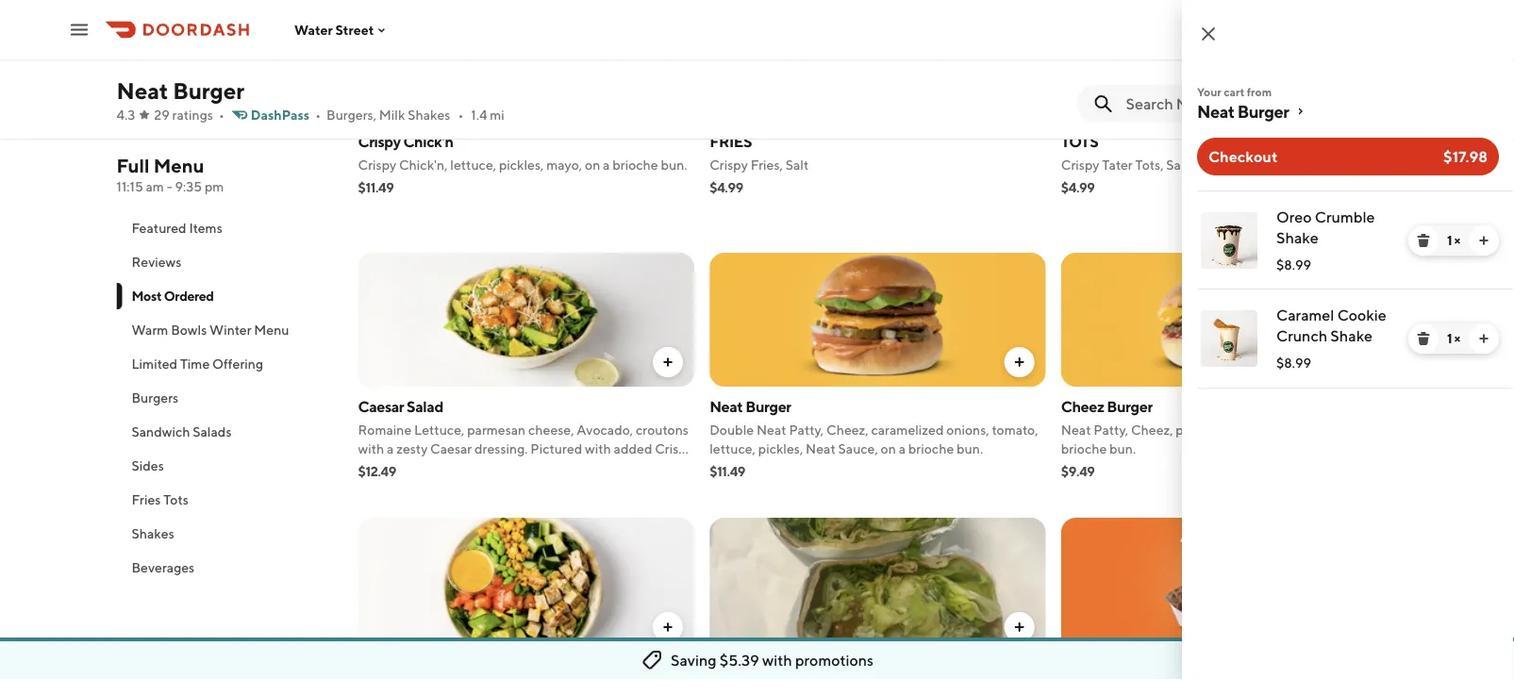 Task type: describe. For each thing, give the bounding box(es) containing it.
zesty
[[396, 441, 428, 457]]

-
[[167, 179, 172, 194]]

neat inside cheez burger neat patty, cheez, pickle, onion, ketchup, mustard on brioche bun. $9.49
[[1061, 422, 1091, 438]]

sides
[[132, 458, 164, 474]]

1 for caramel cookie crunch shake
[[1447, 331, 1452, 346]]

$12.49
[[358, 464, 396, 479]]

caramel
[[1277, 306, 1335, 324]]

add one to cart image for caramel cookie crunch shake
[[1477, 331, 1492, 346]]

from
[[1247, 85, 1272, 98]]

burgers
[[132, 390, 178, 406]]

dashpass
[[251, 107, 310, 123]]

promotions
[[795, 652, 874, 669]]

your cart from
[[1197, 85, 1272, 98]]

avocado,
[[577, 422, 633, 438]]

pickles, inside crispy chick'n crispy chick'n, lettuce, pickles, mayo, on a brioche bun. $11.49
[[499, 157, 544, 173]]

beverages
[[132, 560, 195, 576]]

neat right double on the left bottom
[[757, 422, 787, 438]]

winter
[[209, 322, 252, 338]]

lettuce,
[[414, 422, 465, 438]]

tomato,
[[992, 422, 1038, 438]]

your
[[1197, 85, 1222, 98]]

crispy inside fries crispy fries, salt $4.99
[[710, 157, 748, 173]]

0 horizontal spatial with
[[358, 441, 384, 457]]

crunch
[[1277, 327, 1328, 345]]

crumble
[[1315, 208, 1375, 226]]

29
[[154, 107, 170, 123]]

mi
[[490, 107, 505, 123]]

pm
[[205, 179, 224, 194]]

burgers, milk shakes • 1.4 mi
[[327, 107, 505, 123]]

featured
[[132, 220, 186, 236]]

chick'n
[[403, 133, 454, 150]]

caramel cookie crunch shake image
[[1201, 310, 1258, 367]]

ratings
[[172, 107, 213, 123]]

kennys cobb salad image
[[358, 518, 695, 652]]

dressing.
[[475, 441, 528, 457]]

street
[[335, 22, 374, 38]]

romaine
[[358, 422, 412, 438]]

1 horizontal spatial with
[[585, 441, 611, 457]]

bun. inside neat burger double neat patty, cheez, caramelized onions, tomato, lettuce, pickles, neat sauce, on a brioche bun. $11.49
[[957, 441, 983, 457]]

add item to cart image for kennys cobb salad image
[[661, 620, 676, 635]]

fries tots
[[132, 492, 189, 508]]

tots crispy tater tots, salt $4.99
[[1061, 133, 1190, 195]]

burgers button
[[117, 381, 335, 415]]

0 vertical spatial shakes
[[408, 107, 450, 123]]

brioche inside crispy chick'n crispy chick'n, lettuce, pickles, mayo, on a brioche bun. $11.49
[[613, 157, 658, 173]]

cart
[[1224, 85, 1245, 98]]

warm
[[132, 322, 168, 338]]

warm bowls winter menu button
[[117, 313, 335, 347]]

cheez
[[1061, 398, 1104, 416]]

open menu image
[[68, 18, 91, 41]]

$11.49 inside crispy chick'n crispy chick'n, lettuce, pickles, mayo, on a brioche bun. $11.49
[[358, 180, 394, 195]]

saving $5.39 with promotions
[[671, 652, 874, 669]]

lettuce, inside neat burger double neat patty, cheez, caramelized onions, tomato, lettuce, pickles, neat sauce, on a brioche bun. $11.49
[[710, 441, 756, 457]]

chick'n.
[[358, 460, 407, 476]]

pictured
[[531, 441, 582, 457]]

Item Search search field
[[1126, 93, 1383, 114]]

$17.98
[[1444, 148, 1488, 166]]

limited time offering button
[[117, 347, 335, 381]]

a inside neat burger double neat patty, cheez, caramelized onions, tomato, lettuce, pickles, neat sauce, on a brioche bun. $11.49
[[899, 441, 906, 457]]

fries
[[710, 133, 752, 150]]

neat burger double neat patty, cheez, caramelized onions, tomato, lettuce, pickles, neat sauce, on a brioche bun. $11.49
[[710, 398, 1038, 479]]

fries
[[132, 492, 161, 508]]

water street
[[294, 22, 374, 38]]

a inside caesar salad romaine lettuce, parmesan cheese, avocado, croutons with a zesty caesar dressing. pictured with added crispy chick'n.
[[387, 441, 394, 457]]

add one to cart image for oreo crumble shake
[[1477, 233, 1492, 248]]

brioche inside neat burger double neat patty, cheez, caramelized onions, tomato, lettuce, pickles, neat sauce, on a brioche bun. $11.49
[[908, 441, 954, 457]]

29 ratings •
[[154, 107, 224, 123]]

cheez, inside cheez burger neat patty, cheez, pickle, onion, ketchup, mustard on brioche bun. $9.49
[[1131, 422, 1173, 438]]

a inside crispy chick'n crispy chick'n, lettuce, pickles, mayo, on a brioche bun. $11.49
[[603, 157, 610, 173]]

shakes inside button
[[132, 526, 174, 542]]

cheez burger neat patty, cheez, pickle, onion, ketchup, mustard on brioche bun. $9.49
[[1061, 398, 1380, 479]]

salad
[[407, 398, 443, 416]]

1.4
[[471, 107, 487, 123]]

offering
[[212, 356, 263, 372]]

burger inside neat burger double neat patty, cheez, caramelized onions, tomato, lettuce, pickles, neat sauce, on a brioche bun. $11.49
[[746, 398, 791, 416]]

× for caramel cookie crunch shake
[[1455, 331, 1461, 346]]

1 × for oreo crumble shake
[[1447, 233, 1461, 248]]

$9.49
[[1061, 464, 1095, 479]]

fries,
[[751, 157, 783, 173]]

menu inside full menu 11:15 am - 9:35 pm
[[154, 155, 204, 177]]

am
[[146, 179, 164, 194]]

1 for oreo crumble shake
[[1447, 233, 1452, 248]]

cheez burger image
[[1061, 253, 1398, 387]]

fries tots button
[[117, 483, 335, 517]]

lettuce, inside crispy chick'n crispy chick'n, lettuce, pickles, mayo, on a brioche bun. $11.49
[[450, 157, 496, 173]]

rebecca's caesar wrap image
[[710, 518, 1046, 652]]

added
[[614, 441, 652, 457]]

sauce,
[[838, 441, 878, 457]]

milk
[[379, 107, 405, 123]]

reviews button
[[117, 245, 335, 279]]

water street button
[[294, 22, 389, 38]]

on inside neat burger double neat patty, cheez, caramelized onions, tomato, lettuce, pickles, neat sauce, on a brioche bun. $11.49
[[881, 441, 896, 457]]

shake inside oreo crumble shake
[[1277, 229, 1319, 247]]

oreo
[[1277, 208, 1312, 226]]

caesar salad image
[[358, 253, 695, 387]]

ordered
[[164, 288, 214, 304]]

patty, inside cheez burger neat patty, cheez, pickle, onion, ketchup, mustard on brioche bun. $9.49
[[1094, 422, 1129, 438]]

most
[[132, 288, 162, 304]]

close image
[[1197, 23, 1220, 45]]

double
[[710, 422, 754, 438]]

burger inside cheez burger neat patty, cheez, pickle, onion, ketchup, mustard on brioche bun. $9.49
[[1107, 398, 1153, 416]]

featured items
[[132, 220, 222, 236]]

caramelized
[[871, 422, 944, 438]]

oreo crumble shake image
[[1201, 212, 1258, 269]]

bun. inside crispy chick'n crispy chick'n, lettuce, pickles, mayo, on a brioche bun. $11.49
[[661, 157, 687, 173]]

dashpass •
[[251, 107, 321, 123]]

cookie
[[1338, 306, 1387, 324]]

limited
[[132, 356, 177, 372]]

sandwich salads
[[132, 424, 232, 440]]

water
[[294, 22, 333, 38]]

checkout
[[1209, 148, 1278, 166]]

brioche inside cheez burger neat patty, cheez, pickle, onion, ketchup, mustard on brioche bun. $9.49
[[1061, 441, 1107, 457]]

bowls
[[171, 322, 207, 338]]

shakes button
[[117, 517, 335, 551]]

tots,
[[1136, 157, 1164, 173]]

mustard
[[1313, 422, 1362, 438]]

items
[[189, 220, 222, 236]]

sandwich salads button
[[117, 415, 335, 449]]

fries image
[[710, 0, 1046, 122]]

parmesan
[[467, 422, 526, 438]]

oreo crumble shake
[[1277, 208, 1375, 247]]

$4.99 inside fries crispy fries, salt $4.99
[[710, 180, 743, 195]]

neat burger image
[[710, 253, 1046, 387]]



Task type: locate. For each thing, give the bounding box(es) containing it.
1 horizontal spatial a
[[603, 157, 610, 173]]

2 $8.99 from the top
[[1277, 355, 1311, 371]]

shake down 'cookie'
[[1331, 327, 1373, 345]]

2 horizontal spatial on
[[1365, 422, 1380, 438]]

2 add item to cart image from the left
[[1012, 355, 1027, 370]]

2 cheez, from the left
[[1131, 422, 1173, 438]]

$4.99 down tots
[[1061, 180, 1095, 195]]

on inside cheez burger neat patty, cheez, pickle, onion, ketchup, mustard on brioche bun. $9.49
[[1365, 422, 1380, 438]]

× for oreo crumble shake
[[1455, 233, 1461, 248]]

patty, down cheez at the right bottom of page
[[1094, 422, 1129, 438]]

remove item from cart image
[[1416, 331, 1431, 346]]

chick'n,
[[399, 157, 448, 173]]

crispy left chick'n,
[[358, 157, 396, 173]]

1 $8.99 from the top
[[1277, 257, 1311, 273]]

salt
[[786, 157, 809, 173], [1167, 157, 1190, 173]]

brioche right mayo, on the left
[[613, 157, 658, 173]]

on down caramelized on the bottom of page
[[881, 441, 896, 457]]

add item to cart image
[[661, 620, 676, 635], [1012, 620, 1027, 635]]

0 horizontal spatial patty,
[[789, 422, 824, 438]]

0 horizontal spatial caesar
[[358, 398, 404, 416]]

pickle,
[[1176, 422, 1215, 438]]

full
[[117, 155, 150, 177]]

brioche down caramelized on the bottom of page
[[908, 441, 954, 457]]

bun.
[[661, 157, 687, 173], [957, 441, 983, 457], [1110, 441, 1136, 457]]

0 vertical spatial caesar
[[358, 398, 404, 416]]

list
[[1182, 191, 1514, 389]]

0 horizontal spatial a
[[387, 441, 394, 457]]

1 vertical spatial shake
[[1331, 327, 1373, 345]]

1 × from the top
[[1455, 233, 1461, 248]]

crispy down tots
[[1061, 157, 1100, 173]]

0 horizontal spatial bun.
[[661, 157, 687, 173]]

add item to cart image up croutons
[[661, 355, 676, 370]]

shake
[[1277, 229, 1319, 247], [1331, 327, 1373, 345]]

shake inside caramel cookie crunch shake
[[1331, 327, 1373, 345]]

salt inside fries crispy fries, salt $4.99
[[786, 157, 809, 173]]

burger right cheez at the right bottom of page
[[1107, 398, 1153, 416]]

1 vertical spatial menu
[[254, 322, 289, 338]]

1 horizontal spatial shake
[[1331, 327, 1373, 345]]

burger down from
[[1238, 101, 1289, 121]]

shakes
[[408, 107, 450, 123], [132, 526, 174, 542]]

crispy
[[358, 133, 401, 150], [358, 157, 396, 173], [710, 157, 748, 173], [1061, 157, 1100, 173], [655, 441, 693, 457]]

on inside crispy chick'n crispy chick'n, lettuce, pickles, mayo, on a brioche bun. $11.49
[[585, 157, 600, 173]]

neat down your on the right top of the page
[[1197, 101, 1235, 121]]

neat inside neat burger link
[[1197, 101, 1235, 121]]

1 horizontal spatial neat burger
[[1197, 101, 1289, 121]]

2 $4.99 from the left
[[1061, 180, 1095, 195]]

1 vertical spatial on
[[1365, 422, 1380, 438]]

mayo,
[[546, 157, 582, 173]]

0 horizontal spatial brioche
[[613, 157, 658, 173]]

1 vertical spatial shakes
[[132, 526, 174, 542]]

• right ratings
[[219, 107, 224, 123]]

crispy chick'n crispy chick'n, lettuce, pickles, mayo, on a brioche bun. $11.49
[[358, 133, 687, 195]]

croutons
[[636, 422, 689, 438]]

0 vertical spatial on
[[585, 157, 600, 173]]

crispy down milk
[[358, 133, 401, 150]]

tots
[[1061, 133, 1099, 150]]

1 add item to cart image from the left
[[661, 355, 676, 370]]

salt right tots, on the top right of the page
[[1167, 157, 1190, 173]]

add item to cart image for rebecca's caesar wrap image
[[1012, 620, 1027, 635]]

1 × right remove item from cart icon
[[1447, 233, 1461, 248]]

cheese,
[[528, 422, 574, 438]]

salt inside tots crispy tater tots, salt $4.99
[[1167, 157, 1190, 173]]

1 horizontal spatial pickles,
[[758, 441, 803, 457]]

$8.99 down oreo
[[1277, 257, 1311, 273]]

1 horizontal spatial brioche
[[908, 441, 954, 457]]

1 vertical spatial caesar
[[430, 441, 472, 457]]

1 vertical spatial add one to cart image
[[1477, 331, 1492, 346]]

add one to cart image right remove item from cart icon
[[1477, 233, 1492, 248]]

$8.99 for crunch
[[1277, 355, 1311, 371]]

tater
[[1102, 157, 1133, 173]]

patty, inside neat burger double neat patty, cheez, caramelized onions, tomato, lettuce, pickles, neat sauce, on a brioche bun. $11.49
[[789, 422, 824, 438]]

with
[[358, 441, 384, 457], [585, 441, 611, 457], [762, 652, 792, 669]]

$11.49
[[358, 180, 394, 195], [710, 464, 745, 479]]

burger
[[173, 77, 244, 104], [1238, 101, 1289, 121], [746, 398, 791, 416], [1107, 398, 1153, 416]]

cheez, inside neat burger double neat patty, cheez, caramelized onions, tomato, lettuce, pickles, neat sauce, on a brioche bun. $11.49
[[827, 422, 869, 438]]

0 vertical spatial shake
[[1277, 229, 1319, 247]]

bun. inside cheez burger neat patty, cheez, pickle, onion, ketchup, mustard on brioche bun. $9.49
[[1110, 441, 1136, 457]]

neat burger down your cart from
[[1197, 101, 1289, 121]]

2 horizontal spatial •
[[458, 107, 464, 123]]

0 horizontal spatial •
[[219, 107, 224, 123]]

3 • from the left
[[458, 107, 464, 123]]

shakes down fries at the left of the page
[[132, 526, 174, 542]]

0 vertical spatial pickles,
[[499, 157, 544, 173]]

neat left sauce,
[[806, 441, 836, 457]]

•
[[219, 107, 224, 123], [315, 107, 321, 123], [458, 107, 464, 123]]

sandwich
[[132, 424, 190, 440]]

crispy cauliflower image
[[1061, 518, 1398, 652]]

2 horizontal spatial brioche
[[1061, 441, 1107, 457]]

menu up - at the top left
[[154, 155, 204, 177]]

1 vertical spatial ×
[[1455, 331, 1461, 346]]

2 × from the top
[[1455, 331, 1461, 346]]

0 vertical spatial add one to cart image
[[1477, 233, 1492, 248]]

crispy down fries
[[710, 157, 748, 173]]

2 add one to cart image from the top
[[1477, 331, 1492, 346]]

1 cheez, from the left
[[827, 422, 869, 438]]

$11.49 down milk
[[358, 180, 394, 195]]

crispy inside tots crispy tater tots, salt $4.99
[[1061, 157, 1100, 173]]

reviews
[[132, 254, 181, 270]]

caesar salad romaine lettuce, parmesan cheese, avocado, croutons with a zesty caesar dressing. pictured with added crispy chick'n.
[[358, 398, 693, 476]]

0 vertical spatial 1
[[1447, 233, 1452, 248]]

pickles, inside neat burger double neat patty, cheez, caramelized onions, tomato, lettuce, pickles, neat sauce, on a brioche bun. $11.49
[[758, 441, 803, 457]]

menu
[[154, 155, 204, 177], [254, 322, 289, 338]]

caesar down lettuce,
[[430, 441, 472, 457]]

0 horizontal spatial pickles,
[[499, 157, 544, 173]]

2 patty, from the left
[[1094, 422, 1129, 438]]

on
[[585, 157, 600, 173], [1365, 422, 1380, 438], [881, 441, 896, 457]]

cheez, left pickle,
[[1131, 422, 1173, 438]]

× right remove item from cart icon
[[1455, 233, 1461, 248]]

0 horizontal spatial neat burger
[[117, 77, 244, 104]]

salt right fries,
[[786, 157, 809, 173]]

lettuce, right chick'n,
[[450, 157, 496, 173]]

pickles, left mayo, on the left
[[499, 157, 544, 173]]

lettuce,
[[450, 157, 496, 173], [710, 441, 756, 457]]

1 vertical spatial 1
[[1447, 331, 1452, 346]]

2 vertical spatial on
[[881, 441, 896, 457]]

beverages button
[[117, 551, 335, 585]]

2 horizontal spatial bun.
[[1110, 441, 1136, 457]]

tots
[[163, 492, 189, 508]]

0 horizontal spatial add item to cart image
[[661, 355, 676, 370]]

add one to cart image
[[1477, 233, 1492, 248], [1477, 331, 1492, 346]]

crispy chick'n image
[[358, 0, 695, 122]]

a right mayo, on the left
[[603, 157, 610, 173]]

2 horizontal spatial with
[[762, 652, 792, 669]]

1 horizontal spatial •
[[315, 107, 321, 123]]

pickles,
[[499, 157, 544, 173], [758, 441, 803, 457]]

1 horizontal spatial on
[[881, 441, 896, 457]]

neat up 4.3
[[117, 77, 168, 104]]

neat burger
[[117, 77, 244, 104], [1197, 101, 1289, 121]]

list containing oreo crumble shake
[[1182, 191, 1514, 389]]

burger up double on the left bottom
[[746, 398, 791, 416]]

2 add item to cart image from the left
[[1012, 620, 1027, 635]]

tots image
[[1061, 0, 1398, 122]]

0 horizontal spatial salt
[[786, 157, 809, 173]]

$4.99 inside tots crispy tater tots, salt $4.99
[[1061, 180, 1095, 195]]

full menu 11:15 am - 9:35 pm
[[117, 155, 224, 194]]

2 1 × from the top
[[1447, 331, 1461, 346]]

0 vertical spatial 1 ×
[[1447, 233, 1461, 248]]

fries crispy fries, salt $4.99
[[710, 133, 809, 195]]

pickles, left sauce,
[[758, 441, 803, 457]]

add item to cart image for caesar salad
[[661, 355, 676, 370]]

shake down oreo
[[1277, 229, 1319, 247]]

1 horizontal spatial bun.
[[957, 441, 983, 457]]

0 horizontal spatial cheez,
[[827, 422, 869, 438]]

0 vertical spatial $11.49
[[358, 180, 394, 195]]

$4.99
[[710, 180, 743, 195], [1061, 180, 1095, 195]]

1 horizontal spatial salt
[[1167, 157, 1190, 173]]

crispy inside caesar salad romaine lettuce, parmesan cheese, avocado, croutons with a zesty caesar dressing. pictured with added crispy chick'n.
[[655, 441, 693, 457]]

1 vertical spatial lettuce,
[[710, 441, 756, 457]]

1 1 from the top
[[1447, 233, 1452, 248]]

shakes up chick'n
[[408, 107, 450, 123]]

most ordered
[[132, 288, 214, 304]]

0 horizontal spatial $4.99
[[710, 180, 743, 195]]

cheez, up sauce,
[[827, 422, 869, 438]]

1 vertical spatial pickles,
[[758, 441, 803, 457]]

sides button
[[117, 449, 335, 483]]

neat down cheez at the right bottom of page
[[1061, 422, 1091, 438]]

1 ×
[[1447, 233, 1461, 248], [1447, 331, 1461, 346]]

0 horizontal spatial on
[[585, 157, 600, 173]]

1 add item to cart image from the left
[[661, 620, 676, 635]]

cheez,
[[827, 422, 869, 438], [1131, 422, 1173, 438]]

a down romaine
[[387, 441, 394, 457]]

add item to cart image
[[661, 355, 676, 370], [1012, 355, 1027, 370]]

menu right winter on the top
[[254, 322, 289, 338]]

add item to cart image for neat burger
[[1012, 355, 1027, 370]]

neat burger up 29 ratings •
[[117, 77, 244, 104]]

$11.49 down double on the left bottom
[[710, 464, 745, 479]]

2 horizontal spatial a
[[899, 441, 906, 457]]

menu inside warm bowls winter menu button
[[254, 322, 289, 338]]

on right mayo, on the left
[[585, 157, 600, 173]]

$4.99 down fries
[[710, 180, 743, 195]]

1 patty, from the left
[[789, 422, 824, 438]]

1 right remove item from cart image
[[1447, 331, 1452, 346]]

limited time offering
[[132, 356, 263, 372]]

1 vertical spatial 1 ×
[[1447, 331, 1461, 346]]

2 • from the left
[[315, 107, 321, 123]]

2 1 from the top
[[1447, 331, 1452, 346]]

$8.99
[[1277, 257, 1311, 273], [1277, 355, 1311, 371]]

1 horizontal spatial lettuce,
[[710, 441, 756, 457]]

caesar
[[358, 398, 404, 416], [430, 441, 472, 457]]

×
[[1455, 233, 1461, 248], [1455, 331, 1461, 346]]

1 × right remove item from cart image
[[1447, 331, 1461, 346]]

1 horizontal spatial caesar
[[430, 441, 472, 457]]

neat up double on the left bottom
[[710, 398, 743, 416]]

$8.99 for shake
[[1277, 257, 1311, 273]]

neat burger link
[[1197, 100, 1499, 123]]

1 $4.99 from the left
[[710, 180, 743, 195]]

9:35
[[175, 179, 202, 194]]

1 salt from the left
[[786, 157, 809, 173]]

with up chick'n.
[[358, 441, 384, 457]]

add item to cart image up tomato,
[[1012, 355, 1027, 370]]

4.3
[[117, 107, 135, 123]]

1 horizontal spatial shakes
[[408, 107, 450, 123]]

$11.49 inside neat burger double neat patty, cheez, caramelized onions, tomato, lettuce, pickles, neat sauce, on a brioche bun. $11.49
[[710, 464, 745, 479]]

0 vertical spatial $8.99
[[1277, 257, 1311, 273]]

$8.99 down crunch
[[1277, 355, 1311, 371]]

on right mustard
[[1365, 422, 1380, 438]]

onion,
[[1218, 422, 1255, 438]]

with right $5.39
[[762, 652, 792, 669]]

caramel cookie crunch shake
[[1277, 306, 1387, 345]]

0 horizontal spatial shake
[[1277, 229, 1319, 247]]

lettuce, down double on the left bottom
[[710, 441, 756, 457]]

1 × for caramel cookie crunch shake
[[1447, 331, 1461, 346]]

2 salt from the left
[[1167, 157, 1190, 173]]

1 horizontal spatial add item to cart image
[[1012, 620, 1027, 635]]

• left burgers,
[[315, 107, 321, 123]]

a down caramelized on the bottom of page
[[899, 441, 906, 457]]

1 1 × from the top
[[1447, 233, 1461, 248]]

1 vertical spatial $8.99
[[1277, 355, 1311, 371]]

burgers,
[[327, 107, 377, 123]]

11:15
[[117, 179, 143, 194]]

1 horizontal spatial menu
[[254, 322, 289, 338]]

time
[[180, 356, 210, 372]]

1 horizontal spatial $11.49
[[710, 464, 745, 479]]

add one to cart image right remove item from cart image
[[1477, 331, 1492, 346]]

× right remove item from cart image
[[1455, 331, 1461, 346]]

1 horizontal spatial $4.99
[[1061, 180, 1095, 195]]

0 vertical spatial ×
[[1455, 233, 1461, 248]]

remove item from cart image
[[1416, 233, 1431, 248]]

1 horizontal spatial patty,
[[1094, 422, 1129, 438]]

$5.39
[[720, 652, 759, 669]]

0 horizontal spatial menu
[[154, 155, 204, 177]]

0 horizontal spatial lettuce,
[[450, 157, 496, 173]]

with down avocado,
[[585, 441, 611, 457]]

1 vertical spatial $11.49
[[710, 464, 745, 479]]

1 horizontal spatial add item to cart image
[[1012, 355, 1027, 370]]

0 horizontal spatial shakes
[[132, 526, 174, 542]]

0 vertical spatial menu
[[154, 155, 204, 177]]

featured items button
[[117, 211, 335, 245]]

0 horizontal spatial add item to cart image
[[661, 620, 676, 635]]

1 horizontal spatial cheez,
[[1131, 422, 1173, 438]]

warm bowls winter menu
[[132, 322, 289, 338]]

crispy down croutons
[[655, 441, 693, 457]]

salads
[[193, 424, 232, 440]]

patty, right double on the left bottom
[[789, 422, 824, 438]]

0 vertical spatial lettuce,
[[450, 157, 496, 173]]

• left 1.4
[[458, 107, 464, 123]]

caesar up romaine
[[358, 398, 404, 416]]

onions,
[[947, 422, 989, 438]]

burger up ratings
[[173, 77, 244, 104]]

1 right remove item from cart icon
[[1447, 233, 1452, 248]]

0 horizontal spatial $11.49
[[358, 180, 394, 195]]

1 • from the left
[[219, 107, 224, 123]]

1 add one to cart image from the top
[[1477, 233, 1492, 248]]

brioche up the '$9.49'
[[1061, 441, 1107, 457]]



Task type: vqa. For each thing, say whether or not it's contained in the screenshot.
Reviews button
yes



